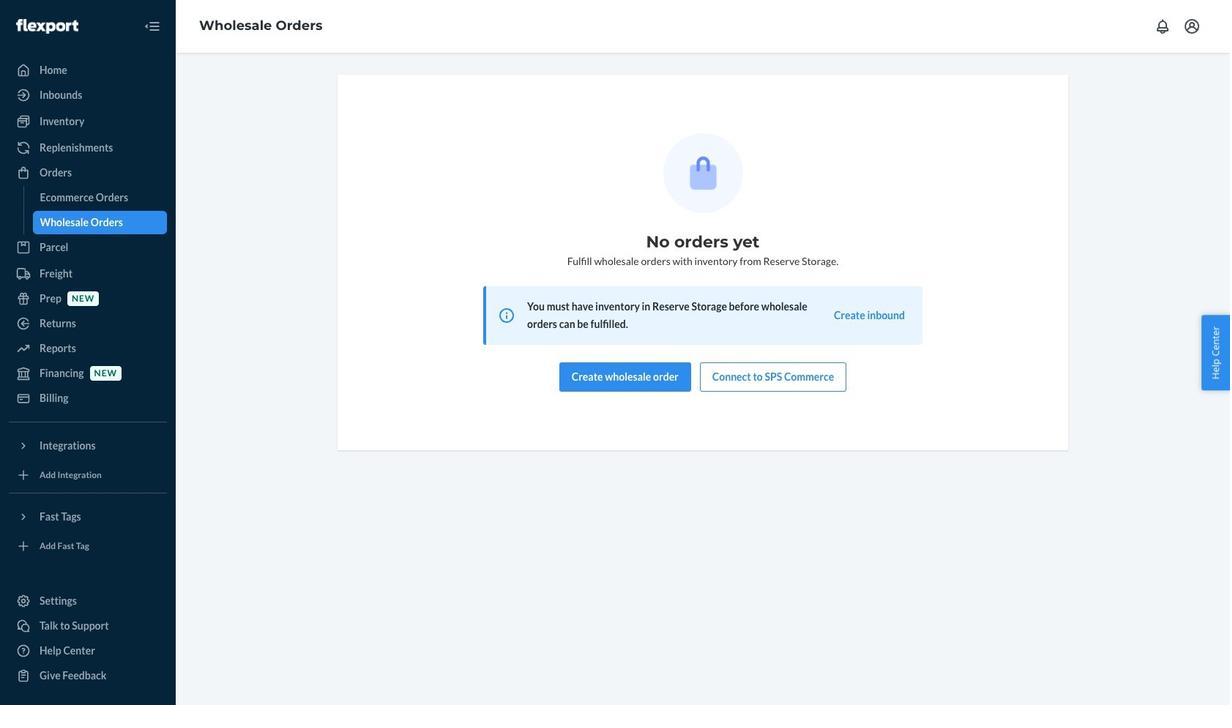 Task type: locate. For each thing, give the bounding box(es) containing it.
empty list image
[[663, 133, 743, 213]]

open account menu image
[[1184, 18, 1201, 35]]



Task type: vqa. For each thing, say whether or not it's contained in the screenshot.
CANCEL Button
no



Task type: describe. For each thing, give the bounding box(es) containing it.
open notifications image
[[1154, 18, 1172, 35]]

close navigation image
[[144, 18, 161, 35]]

flexport logo image
[[16, 19, 79, 33]]



